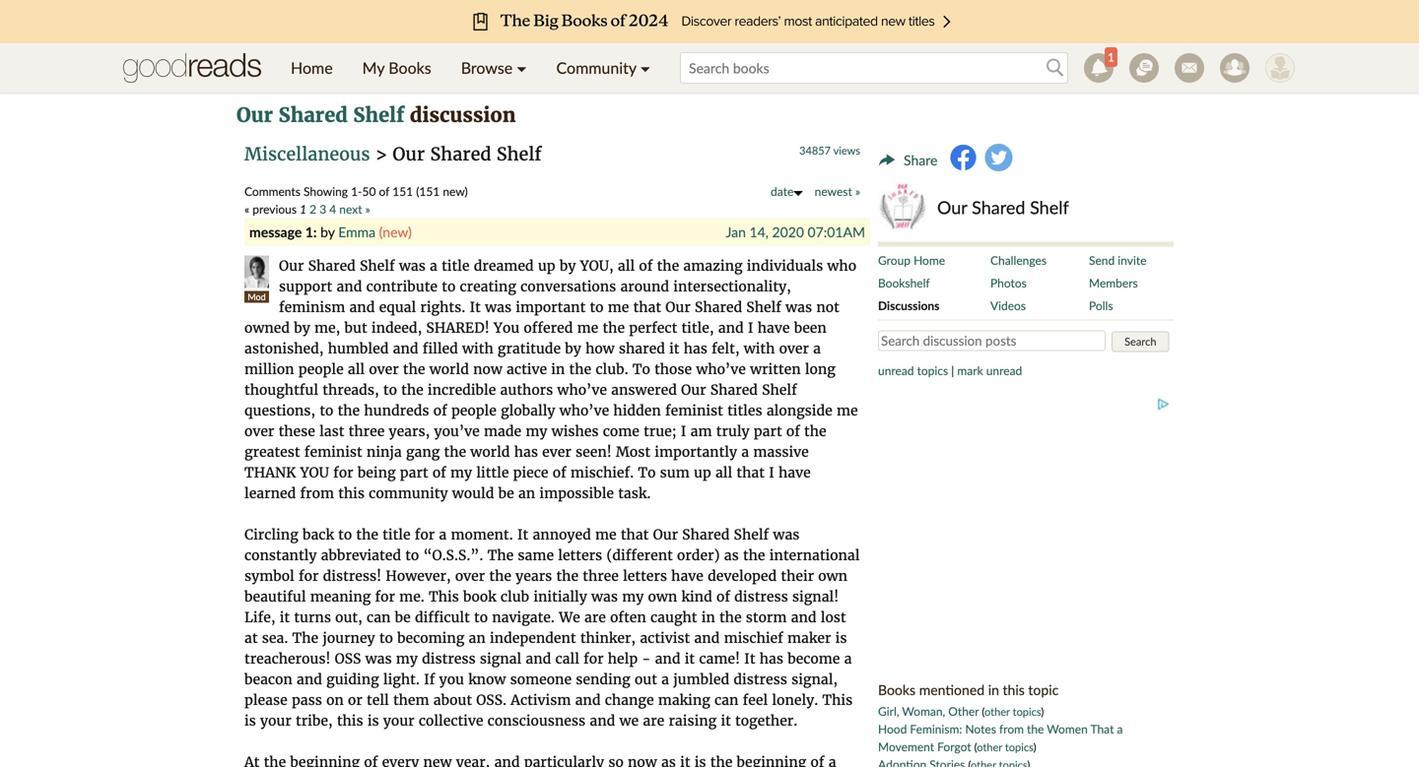 Task type: describe. For each thing, give the bounding box(es) containing it.
1 vertical spatial i
[[681, 423, 686, 441]]

our right >
[[393, 143, 425, 166]]

34857 views link
[[799, 144, 860, 157]]

jan 14, 2020 07:01am
[[726, 224, 865, 241]]

2 your from the left
[[383, 713, 415, 730]]

over down humbled
[[369, 361, 399, 379]]

topics inside books mentioned in this topic girl, woman, other ( other topics ) hood feminism: notes from the women that a movement forgot
[[1013, 706, 1041, 719]]

maker
[[788, 630, 831, 648]]

next
[[339, 202, 362, 216]]

creating
[[460, 278, 516, 296]]

the up club
[[489, 568, 511, 586]]

was up international
[[773, 526, 800, 544]]

three inside the our shared shelf was a title dreamed up by you, all of the amazing individuals who support and contribute to creating conversations around intersectionality, feminism and equal rights. it was important to me that our shared shelf was not owned by me, but indeed, shared! you offered me the perfect title, and i have been astonished, humbled and filled with gratitude by how shared it has felt, with over a million people all over the world now active in the club. to those who've written long thoughtful threads, to the incredible authors who've answered our shared shelf questions, to the hundreds of people globally who've hidden feminist titles alongside me over these last three years, you've made my wishes come true; i am truly part of the greatest feminist ninja gang the world has ever seen! most importantly a massive thank you for being part of my little piece of mischief. to sum up all that i have learned from this community would be an impossible task.
[[349, 423, 385, 441]]

discussions link
[[878, 297, 991, 315]]

contribute
[[366, 278, 438, 296]]

the up mischief on the right of the page
[[719, 609, 742, 627]]

have inside circling back to the title for a moment. it annoyed me that our shared shelf was constantly abbreviated to "o.s.s.". the same letters (different order) as the international symbol for distress! however, over the years the three letters have developed their own beautiful meaning for me. this book club initially was my own kind of distress signal! life, it turns out, can be difficult to navigate. we are often caught in the storm and lost at sea. the journey to becoming an independent thinker, activist and mischief maker is treacherous! oss was my distress signal and call for help - and it came! it has become a beacon and guiding light. if you know someone sending out a jumbled distress signal, please pass on or tell them about oss. activism and change making can feel lonely. this is your tribe, this is your collective consciousness and we are raising it together.
[[671, 568, 704, 586]]

1 vertical spatial that
[[737, 464, 765, 482]]

0 vertical spatial feminist
[[665, 402, 723, 420]]

in inside circling back to the title for a moment. it annoyed me that our shared shelf was constantly abbreviated to "o.s.s.". the same letters (different order) as the international symbol for distress! however, over the years the three letters have developed their own beautiful meaning for me. this book club initially was my own kind of distress signal! life, it turns out, can be difficult to navigate. we are often caught in the storm and lost at sea. the journey to becoming an independent thinker, activist and mischief maker is treacherous! oss was my distress signal and call for help - and it came! it has become a beacon and guiding light. if you know someone sending out a jumbled distress signal, please pass on or tell them about oss. activism and change making can feel lonely. this is your tribe, this is your collective consciousness and we are raising it together.
[[701, 609, 715, 627]]

1 vertical spatial to
[[638, 464, 656, 482]]

my up would
[[450, 464, 472, 482]]

1 vertical spatial it
[[517, 526, 529, 544]]

my books link
[[348, 43, 446, 93]]

a right out
[[661, 671, 669, 689]]

support
[[279, 278, 332, 296]]

1 vertical spatial who've
[[557, 382, 607, 399]]

owned
[[244, 319, 290, 337]]

from inside books mentioned in this topic girl, woman, other ( other topics ) hood feminism: notes from the women that a movement forgot
[[999, 722, 1024, 737]]

0 vertical spatial own
[[818, 568, 848, 586]]

-
[[642, 651, 651, 668]]

however,
[[386, 568, 451, 586]]

be inside circling back to the title for a moment. it annoyed me that our shared shelf was constantly abbreviated to "o.s.s.". the same letters (different order) as the international symbol for distress! however, over the years the three letters have developed their own beautiful meaning for me. this book club initially was my own kind of distress signal! life, it turns out, can be difficult to navigate. we are often caught in the storm and lost at sea. the journey to becoming an independent thinker, activist and mischief maker is treacherous! oss was my distress signal and call for help - and it came! it has become a beacon and guiding light. if you know someone sending out a jumbled distress signal, please pass on or tell them about oss. activism and change making can feel lonely. this is your tribe, this is your collective consciousness and we are raising it together.
[[395, 609, 411, 627]]

shared up challenges
[[972, 197, 1025, 218]]

our down those
[[681, 382, 706, 399]]

be inside the our shared shelf was a title dreamed up by you, all of the amazing individuals who support and contribute to creating conversations around intersectionality, feminism and equal rights. it was important to me that our shared shelf was not owned by me, but indeed, shared! you offered me the perfect title, and i have been astonished, humbled and filled with gratitude by how shared it has felt, with over a million people all over the world now active in the club. to those who've written long thoughtful threads, to the incredible authors who've answered our shared shelf questions, to the hundreds of people globally who've hidden feminist titles alongside me over these last three years, you've made my wishes come true; i am truly part of the greatest feminist ninja gang the world has ever seen! most importantly a massive thank you for being part of my little piece of mischief. to sum up all that i have learned from this community would be an impossible task.
[[498, 485, 514, 503]]

browse ▾ button
[[446, 43, 542, 93]]

0 vertical spatial people
[[298, 361, 344, 379]]

task.
[[618, 485, 651, 503]]

offered
[[524, 319, 573, 337]]

ever
[[542, 444, 571, 461]]

by left how
[[565, 340, 581, 358]]

thank
[[244, 464, 296, 482]]

1 vertical spatial own
[[648, 588, 677, 606]]

signal!
[[792, 588, 839, 606]]

titles
[[727, 402, 762, 420]]

them
[[393, 692, 429, 710]]

developed
[[708, 568, 777, 586]]

shelf up contribute
[[360, 257, 395, 275]]

miscellaneous link
[[244, 143, 370, 166]]

notifications element
[[1084, 47, 1118, 83]]

home inside group home bookshelf discussions
[[914, 253, 945, 268]]

0 vertical spatial i
[[748, 319, 754, 337]]

the up "initially"
[[556, 568, 579, 586]]

book
[[463, 588, 496, 606]]

2 vertical spatial all
[[715, 464, 732, 482]]

to up the abbreviated
[[338, 526, 352, 544]]

a inside books mentioned in this topic girl, woman, other ( other topics ) hood feminism: notes from the women that a movement forgot
[[1117, 722, 1123, 737]]

» inside comments showing 1-50 of 151 (151 new) « previous 1 2 3 4 next »
[[365, 202, 370, 216]]

shelf up >
[[353, 103, 404, 128]]

life,
[[244, 609, 276, 627]]

menu containing home
[[276, 43, 665, 93]]

mark
[[957, 364, 983, 378]]

shared up new)
[[430, 143, 491, 166]]

community ▾
[[556, 58, 651, 77]]

other inside books mentioned in this topic girl, woman, other ( other topics ) hood feminism: notes from the women that a movement forgot
[[985, 706, 1010, 719]]

by right 1:
[[320, 224, 335, 241]]

we
[[619, 713, 639, 730]]

1 with from the left
[[462, 340, 493, 358]]

1 horizontal spatial all
[[618, 257, 635, 275]]

bookshelf
[[878, 276, 930, 290]]

by up the conversations
[[560, 257, 576, 275]]

2 horizontal spatial it
[[744, 651, 755, 668]]

2 vertical spatial topics
[[1005, 741, 1034, 754]]

2 unread from the left
[[986, 364, 1022, 378]]

not
[[816, 299, 840, 316]]

▾ for community ▾
[[640, 58, 651, 77]]

over down been on the right top of the page
[[779, 340, 809, 358]]

0 vertical spatial part
[[754, 423, 782, 441]]

a up long
[[813, 340, 821, 358]]

know
[[468, 671, 506, 689]]

conversations
[[520, 278, 616, 296]]

1 horizontal spatial this
[[822, 692, 853, 710]]

2020
[[772, 224, 804, 241]]

1 your from the left
[[260, 713, 292, 730]]

share button
[[878, 144, 946, 175]]

shelf down intersectionality,
[[746, 299, 782, 316]]

( inside books mentioned in this topic girl, woman, other ( other topics ) hood feminism: notes from the women that a movement forgot
[[982, 706, 985, 719]]

0 horizontal spatial is
[[244, 713, 256, 730]]

me right alongside
[[837, 402, 858, 420]]

you
[[439, 671, 464, 689]]

0 vertical spatial that
[[633, 299, 661, 316]]

three inside circling back to the title for a moment. it annoyed me that our shared shelf was constantly abbreviated to "o.s.s.". the same letters (different order) as the international symbol for distress! however, over the years the three letters have developed their own beautiful meaning for me. this book club initially was my own kind of distress signal! life, it turns out, can be difficult to navigate. we are often caught in the storm and lost at sea. the journey to becoming an independent thinker, activist and mischief maker is treacherous! oss was my distress signal and call for help - and it came! it has become a beacon and guiding light. if you know someone sending out a jumbled distress signal, please pass on or tell them about oss. activism and change making can feel lonely. this is your tribe, this is your collective consciousness and we are raising it together.
[[583, 568, 619, 586]]

2 vertical spatial who've
[[560, 402, 609, 420]]

1 vertical spatial )
[[1034, 741, 1036, 754]]

this inside the our shared shelf was a title dreamed up by you, all of the amazing individuals who support and contribute to creating conversations around intersectionality, feminism and equal rights. it was important to me that our shared shelf was not owned by me, but indeed, shared! you offered me the perfect title, and i have been astonished, humbled and filled with gratitude by how shared it has felt, with over a million people all over the world now active in the club. to those who've written long thoughtful threads, to the incredible authors who've answered our shared shelf questions, to the hundreds of people globally who've hidden feminist titles alongside me over these last three years, you've made my wishes come true; i am truly part of the greatest feminist ninja gang the world has ever seen! most importantly a massive thank you for being part of my little piece of mischief. to sum up all that i have learned from this community would be an impossible task.
[[338, 485, 365, 503]]

shared down intersectionality,
[[695, 299, 742, 316]]

2 vertical spatial distress
[[734, 671, 787, 689]]

home inside menu
[[291, 58, 333, 77]]

my up 'light.'
[[396, 651, 418, 668]]

179584 image
[[878, 183, 927, 232]]

me.
[[399, 588, 425, 606]]

emma watson (emmawatsonbookclub) | 49 comments image
[[244, 256, 269, 288]]

my down globally
[[526, 423, 547, 441]]

the up hundreds
[[401, 382, 423, 399]]

was up 'often'
[[591, 588, 618, 606]]

impossible
[[539, 485, 614, 503]]

1 vertical spatial can
[[715, 692, 739, 710]]

miscellaneous
[[244, 143, 370, 166]]

0 vertical spatial other topics link
[[985, 706, 1041, 719]]

▾ for browse ▾
[[517, 58, 527, 77]]

1 horizontal spatial is
[[367, 713, 379, 730]]

this inside circling back to the title for a moment. it annoyed me that our shared shelf was constantly abbreviated to "o.s.s.". the same letters (different order) as the international symbol for distress! however, over the years the three letters have developed their own beautiful meaning for me. this book club initially was my own kind of distress signal! life, it turns out, can be difficult to navigate. we are often caught in the storm and lost at sea. the journey to becoming an independent thinker, activist and mischief maker is treacherous! oss was my distress signal and call for help - and it came! it has become a beacon and guiding light. if you know someone sending out a jumbled distress signal, please pass on or tell them about oss. activism and change making can feel lonely. this is your tribe, this is your collective consciousness and we are raising it together.
[[337, 713, 363, 730]]

our up title,
[[666, 299, 691, 316]]

polls
[[1089, 299, 1113, 313]]

0 horizontal spatial this
[[429, 588, 459, 606]]

that
[[1091, 722, 1114, 737]]

was up been on the right top of the page
[[786, 299, 812, 316]]

of down gang
[[432, 464, 446, 482]]

pass
[[292, 692, 322, 710]]

2 horizontal spatial is
[[835, 630, 847, 648]]

title inside the our shared shelf was a title dreamed up by you, all of the amazing individuals who support and contribute to creating conversations around intersectionality, feminism and equal rights. it was important to me that our shared shelf was not owned by me, but indeed, shared! you offered me the perfect title, and i have been astonished, humbled and filled with gratitude by how shared it has felt, with over a million people all over the world now active in the club. to those who've written long thoughtful threads, to the incredible authors who've answered our shared shelf questions, to the hundreds of people globally who've hidden feminist titles alongside me over these last three years, you've made my wishes come true; i am truly part of the greatest feminist ninja gang the world has ever seen! most importantly a massive thank you for being part of my little piece of mischief. to sum up all that i have learned from this community would be an impossible task.
[[442, 257, 470, 275]]

shelf down discussion
[[497, 143, 542, 166]]

the down the threads,
[[338, 402, 360, 420]]

14,
[[750, 224, 769, 241]]

community
[[369, 485, 448, 503]]

me down around
[[608, 299, 629, 316]]

jan
[[726, 224, 746, 241]]

newest » link
[[815, 184, 860, 199]]

discussions
[[878, 299, 940, 313]]

of inside comments showing 1-50 of 151 (151 new) « previous 1 2 3 4 next »
[[379, 184, 389, 199]]

often
[[610, 609, 646, 627]]

it inside the our shared shelf was a title dreamed up by you, all of the amazing individuals who support and contribute to creating conversations around intersectionality, feminism and equal rights. it was important to me that our shared shelf was not owned by me, but indeed, shared! you offered me the perfect title, and i have been astonished, humbled and filled with gratitude by how shared it has felt, with over a million people all over the world now active in the club. to those who've written long thoughtful threads, to the incredible authors who've answered our shared shelf questions, to the hundreds of people globally who've hidden feminist titles alongside me over these last three years, you've made my wishes come true; i am truly part of the greatest feminist ninja gang the world has ever seen! most importantly a massive thank you for being part of my little piece of mischief. to sum up all that i have learned from this community would be an impossible task.
[[669, 340, 680, 358]]

the up around
[[657, 257, 679, 275]]

of up around
[[639, 257, 653, 275]]

the down you've
[[444, 444, 466, 461]]

lonely.
[[772, 692, 818, 710]]

0 horizontal spatial has
[[514, 444, 538, 461]]

a right become
[[844, 651, 852, 668]]

to up rights.
[[442, 278, 456, 296]]

feminism
[[279, 299, 345, 316]]

to right journey at left
[[379, 630, 393, 648]]

an inside the our shared shelf was a title dreamed up by you, all of the amazing individuals who support and contribute to creating conversations around intersectionality, feminism and equal rights. it was important to me that our shared shelf was not owned by me, but indeed, shared! you offered me the perfect title, and i have been astonished, humbled and filled with gratitude by how shared it has felt, with over a million people all over the world now active in the club. to those who've written long thoughtful threads, to the incredible authors who've answered our shared shelf questions, to the hundreds of people globally who've hidden feminist titles alongside me over these last three years, you've made my wishes come true; i am truly part of the greatest feminist ninja gang the world has ever seen! most importantly a massive thank you for being part of my little piece of mischief. to sum up all that i have learned from this community would be an impossible task.
[[518, 485, 535, 503]]

a up "o.s.s.".
[[439, 526, 447, 544]]

members link
[[1089, 274, 1160, 292]]

treacherous!
[[244, 651, 331, 668]]

send invite members polls
[[1089, 253, 1147, 313]]

1 vertical spatial have
[[779, 464, 811, 482]]

last
[[319, 423, 344, 441]]

( other topics )
[[974, 741, 1036, 754]]

ninja
[[367, 444, 402, 461]]

by down feminism
[[294, 319, 310, 337]]

1 horizontal spatial are
[[643, 713, 665, 730]]

) inside books mentioned in this topic girl, woman, other ( other topics ) hood feminism: notes from the women that a movement forgot
[[1041, 706, 1044, 719]]

shared up support
[[308, 257, 356, 275]]

2 horizontal spatial i
[[769, 464, 774, 482]]

shared
[[619, 340, 665, 358]]

0 vertical spatial the
[[488, 547, 514, 565]]

0 horizontal spatial letters
[[558, 547, 602, 565]]

call
[[555, 651, 579, 668]]

emma
[[338, 224, 376, 241]]

newest
[[815, 184, 852, 199]]

0 vertical spatial distress
[[734, 588, 788, 606]]

to up however,
[[405, 547, 419, 565]]

miscellaneous >     our shared shelf
[[244, 143, 542, 166]]

my up 'often'
[[622, 588, 644, 606]]

share button
[[878, 151, 946, 169]]

jumbled
[[673, 671, 729, 689]]

our up support
[[279, 257, 304, 275]]

as
[[724, 547, 739, 565]]

if
[[424, 671, 435, 689]]

over inside circling back to the title for a moment. it annoyed me that our shared shelf was constantly abbreviated to "o.s.s.". the same letters (different order) as the international symbol for distress! however, over the years the three letters have developed their own beautiful meaning for me. this book club initially was my own kind of distress signal! life, it turns out, can be difficult to navigate. we are often caught in the storm and lost at sea. the journey to becoming an independent thinker, activist and mischief maker is treacherous! oss was my distress signal and call for help - and it came! it has become a beacon and guiding light. if you know someone sending out a jumbled distress signal, please pass on or tell them about oss. activism and change making can feel lonely. this is your tribe, this is your collective consciousness and we are raising it together.
[[455, 568, 485, 586]]

inbox image
[[1175, 53, 1204, 83]]

2 with from the left
[[744, 340, 775, 358]]

annoyed
[[533, 526, 591, 544]]

0 horizontal spatial all
[[348, 361, 365, 379]]

new)
[[443, 184, 468, 199]]

3 link
[[320, 202, 326, 216]]

learned
[[244, 485, 296, 503]]

was right 'oss'
[[365, 651, 392, 668]]

0 horizontal spatial world
[[429, 361, 469, 379]]

unread topics link
[[878, 364, 948, 378]]

1:
[[305, 224, 317, 241]]

0 horizontal spatial feminist
[[304, 444, 362, 461]]

books inside books mentioned in this topic girl, woman, other ( other topics ) hood feminism: notes from the women that a movement forgot
[[878, 682, 916, 699]]

1 inside "notifications" element
[[1108, 50, 1115, 64]]

gang
[[406, 444, 440, 461]]

1 unread from the left
[[878, 364, 914, 378]]

shared up miscellaneous link
[[279, 103, 348, 128]]

browse ▾
[[461, 58, 527, 77]]

change
[[605, 692, 654, 710]]

gratitude
[[498, 340, 561, 358]]

astonished,
[[244, 340, 324, 358]]

equal
[[379, 299, 416, 316]]

years
[[516, 568, 552, 586]]

0 vertical spatial topics
[[917, 364, 948, 378]]

shared up titles
[[710, 382, 758, 399]]

was up you
[[485, 299, 512, 316]]

34857 views
[[799, 144, 860, 157]]

shared inside circling back to the title for a moment. it annoyed me that our shared shelf was constantly abbreviated to "o.s.s.". the same letters (different order) as the international symbol for distress! however, over the years the three letters have developed their own beautiful meaning for me. this book club initially was my own kind of distress signal! life, it turns out, can be difficult to navigate. we are often caught in the storm and lost at sea. the journey to becoming an independent thinker, activist and mischief maker is treacherous! oss was my distress signal and call for help - and it came! it has become a beacon and guiding light. if you know someone sending out a jumbled distress signal, please pass on or tell them about oss. activism and change making can feel lonely. this is your tribe, this is your collective consciousness and we are raising it together.
[[682, 526, 730, 544]]

has inside circling back to the title for a moment. it annoyed me that our shared shelf was constantly abbreviated to "o.s.s.". the same letters (different order) as the international symbol for distress! however, over the years the three letters have developed their own beautiful meaning for me. this book club initially was my own kind of distress signal! life, it turns out, can be difficult to navigate. we are often caught in the storm and lost at sea. the journey to becoming an independent thinker, activist and mischief maker is treacherous! oss was my distress signal and call for help - and it came! it has become a beacon and guiding light. if you know someone sending out a jumbled distress signal, please pass on or tell them about oss. activism and change making can feel lonely. this is your tribe, this is your collective consciousness and we are raising it together.
[[760, 651, 784, 668]]

1 vertical spatial other
[[977, 741, 1002, 754]]

shelf inside circling back to the title for a moment. it annoyed me that our shared shelf was constantly abbreviated to "o.s.s.". the same letters (different order) as the international symbol for distress! however, over the years the three letters have developed their own beautiful meaning for me. this book club initially was my own kind of distress signal! life, it turns out, can be difficult to navigate. we are often caught in the storm and lost at sea. the journey to becoming an independent thinker, activist and mischief maker is treacherous! oss was my distress signal and call for help - and it came! it has become a beacon and guiding light. if you know someone sending out a jumbled distress signal, please pass on or tell them about oss. activism and change making can feel lonely. this is your tribe, this is your collective consciousness and we are raising it together.
[[734, 526, 769, 544]]

written
[[750, 361, 801, 379]]

to down the conversations
[[590, 299, 604, 316]]

mentioned
[[919, 682, 985, 699]]

the inside books mentioned in this topic girl, woman, other ( other topics ) hood feminism: notes from the women that a movement forgot
[[1027, 722, 1044, 737]]

0 horizontal spatial the
[[292, 630, 318, 648]]

symbol
[[244, 568, 294, 586]]

a down truly
[[741, 444, 749, 461]]

our inside circling back to the title for a moment. it annoyed me that our shared shelf was constantly abbreviated to "o.s.s.". the same letters (different order) as the international symbol for distress! however, over the years the three letters have developed their own beautiful meaning for me. this book club initially was my own kind of distress signal! life, it turns out, can be difficult to navigate. we are often caught in the storm and lost at sea. the journey to becoming an independent thinker, activist and mischief maker is treacherous! oss was my distress signal and call for help - and it came! it has become a beacon and guiding light. if you know someone sending out a jumbled distress signal, please pass on or tell them about oss. activism and change making can feel lonely. this is your tribe, this is your collective consciousness and we are raising it together.
[[653, 526, 678, 544]]

the down how
[[569, 361, 591, 379]]



Task type: locate. For each thing, give the bounding box(es) containing it.
activist
[[640, 630, 690, 648]]

of right 50
[[379, 184, 389, 199]]

1 vertical spatial all
[[348, 361, 365, 379]]

hood
[[878, 722, 907, 737]]

send
[[1089, 253, 1115, 268]]

this inside books mentioned in this topic girl, woman, other ( other topics ) hood feminism: notes from the women that a movement forgot
[[1003, 682, 1025, 699]]

1 vertical spatial three
[[583, 568, 619, 586]]

over up book
[[455, 568, 485, 586]]

browse
[[461, 58, 513, 77]]

0 vertical spatial »
[[855, 184, 860, 199]]

1 horizontal spatial people
[[451, 402, 497, 420]]

signal,
[[792, 671, 838, 689]]

1 horizontal spatial »
[[855, 184, 860, 199]]

hundreds
[[364, 402, 429, 420]]

own up 'caught' in the left bottom of the page
[[648, 588, 677, 606]]

it inside the our shared shelf was a title dreamed up by you, all of the amazing individuals who support and contribute to creating conversations around intersectionality, feminism and equal rights. it was important to me that our shared shelf was not owned by me, but indeed, shared! you offered me the perfect title, and i have been astonished, humbled and filled with gratitude by how shared it has felt, with over a million people all over the world now active in the club. to those who've written long thoughtful threads, to the incredible authors who've answered our shared shelf questions, to the hundreds of people globally who've hidden feminist titles alongside me over these last three years, you've made my wishes come true; i am truly part of the greatest feminist ninja gang the world has ever seen! most importantly a massive thank you for being part of my little piece of mischief. to sum up all that i have learned from this community would be an impossible task.
[[470, 299, 481, 316]]

1 horizontal spatial your
[[383, 713, 415, 730]]

i down intersectionality,
[[748, 319, 754, 337]]

humbled
[[328, 340, 389, 358]]

with up written
[[744, 340, 775, 358]]

1 vertical spatial the
[[292, 630, 318, 648]]

1 vertical spatial books
[[878, 682, 916, 699]]

menu
[[276, 43, 665, 93]]

1 horizontal spatial the
[[488, 547, 514, 565]]

151
[[392, 184, 413, 199]]

07:01am
[[808, 224, 865, 241]]

0 vertical spatial from
[[300, 485, 334, 503]]

would
[[452, 485, 494, 503]]

shared
[[279, 103, 348, 128], [430, 143, 491, 166], [972, 197, 1025, 218], [308, 257, 356, 275], [695, 299, 742, 316], [710, 382, 758, 399], [682, 526, 730, 544]]

(different
[[606, 547, 673, 565]]

share
[[904, 152, 938, 169]]

came!
[[699, 651, 740, 668]]

1 vertical spatial topics
[[1013, 706, 1041, 719]]

is down lost on the bottom
[[835, 630, 847, 648]]

it up same
[[517, 526, 529, 544]]

» right 'newest'
[[855, 184, 860, 199]]

0 vertical spatial this
[[338, 485, 365, 503]]

1 horizontal spatial three
[[583, 568, 619, 586]]

sending
[[576, 671, 631, 689]]

None submit
[[1112, 332, 1169, 352]]

me up how
[[577, 319, 599, 337]]

0 vertical spatial (
[[982, 706, 985, 719]]

1 vertical spatial 1
[[300, 202, 307, 216]]

forgot
[[937, 740, 971, 754]]

world up little at the bottom
[[470, 444, 510, 461]]

0 horizontal spatial 1
[[300, 202, 307, 216]]

caught
[[650, 609, 697, 627]]

me inside circling back to the title for a moment. it annoyed me that our shared shelf was constantly abbreviated to "o.s.s.". the same letters (different order) as the international symbol for distress! however, over the years the three letters have developed their own beautiful meaning for me. this book club initially was my own kind of distress signal! life, it turns out, can be difficult to navigate. we are often caught in the storm and lost at sea. the journey to becoming an independent thinker, activist and mischief maker is treacherous! oss was my distress signal and call for help - and it came! it has become a beacon and guiding light. if you know someone sending out a jumbled distress signal, please pass on or tell them about oss. activism and change making can feel lonely. this is your tribe, this is your collective consciousness and we are raising it together.
[[595, 526, 617, 544]]

have left been on the right top of the page
[[758, 319, 790, 337]]

back
[[303, 526, 334, 544]]

1 inside comments showing 1-50 of 151 (151 new) « previous 1 2 3 4 next »
[[300, 202, 307, 216]]

it up jumbled at the bottom of the page
[[685, 651, 695, 668]]

raising
[[669, 713, 717, 730]]

who
[[827, 257, 857, 275]]

2 horizontal spatial has
[[760, 651, 784, 668]]

|
[[951, 364, 954, 378]]

to
[[442, 278, 456, 296], [590, 299, 604, 316], [383, 382, 397, 399], [320, 402, 333, 420], [338, 526, 352, 544], [405, 547, 419, 565], [474, 609, 488, 627], [379, 630, 393, 648]]

me,
[[314, 319, 340, 337]]

world down filled
[[429, 361, 469, 379]]

50
[[362, 184, 376, 199]]

to down book
[[474, 609, 488, 627]]

feminist down last
[[304, 444, 362, 461]]

0 horizontal spatial »
[[365, 202, 370, 216]]

that down massive at the bottom of the page
[[737, 464, 765, 482]]

our up miscellaneous link
[[237, 103, 273, 128]]

of down the ever on the bottom of the page
[[553, 464, 566, 482]]

0 vertical spatial letters
[[558, 547, 602, 565]]

seen!
[[576, 444, 612, 461]]

1 vertical spatial other topics link
[[977, 741, 1034, 754]]

0 horizontal spatial in
[[551, 361, 565, 379]]

is down please
[[244, 713, 256, 730]]

send invite link
[[1089, 252, 1160, 270]]

for left me.
[[375, 588, 395, 606]]

the down moment.
[[488, 547, 514, 565]]

it down mischief on the right of the page
[[744, 651, 755, 668]]

be down me.
[[395, 609, 411, 627]]

1 horizontal spatial own
[[818, 568, 848, 586]]

this up difficult
[[429, 588, 459, 606]]

our
[[237, 103, 273, 128], [393, 143, 425, 166], [937, 197, 967, 218], [279, 257, 304, 275], [666, 299, 691, 316], [681, 382, 706, 399], [653, 526, 678, 544]]

importantly
[[655, 444, 737, 461]]

0 vertical spatial has
[[684, 340, 708, 358]]

0 horizontal spatial books
[[389, 58, 431, 77]]

0 vertical spatial who've
[[696, 361, 746, 379]]

1 vertical spatial distress
[[422, 651, 476, 668]]

you
[[300, 464, 329, 482]]

can
[[367, 609, 391, 627], [715, 692, 739, 710]]

1 left the my group discussions icon
[[1108, 50, 1115, 64]]

1
[[1108, 50, 1115, 64], [300, 202, 307, 216]]

0 horizontal spatial from
[[300, 485, 334, 503]]

0 horizontal spatial people
[[298, 361, 344, 379]]

0 vertical spatial up
[[538, 257, 556, 275]]

my
[[362, 58, 385, 77]]

important
[[516, 299, 586, 316]]

1 horizontal spatial has
[[684, 340, 708, 358]]

in inside the our shared shelf was a title dreamed up by you, all of the amazing individuals who support and contribute to creating conversations around intersectionality, feminism and equal rights. it was important to me that our shared shelf was not owned by me, but indeed, shared! you offered me the perfect title, and i have been astonished, humbled and filled with gratitude by how shared it has felt, with over a million people all over the world now active in the club. to those who've written long thoughtful threads, to the incredible authors who've answered our shared shelf questions, to the hundreds of people globally who've hidden feminist titles alongside me over these last three years, you've made my wishes come true; i am truly part of the greatest feminist ninja gang the world has ever seen! most importantly a massive thank you for being part of my little piece of mischief. to sum up all that i have learned from this community would be an impossible task.
[[551, 361, 565, 379]]

world
[[429, 361, 469, 379], [470, 444, 510, 461]]

in inside books mentioned in this topic girl, woman, other ( other topics ) hood feminism: notes from the women that a movement forgot
[[988, 682, 999, 699]]

the up how
[[603, 319, 625, 337]]

the left women
[[1027, 722, 1044, 737]]

group home bookshelf discussions
[[878, 253, 945, 313]]

2 vertical spatial it
[[744, 651, 755, 668]]

thinker,
[[580, 630, 636, 648]]

is down tell
[[367, 713, 379, 730]]

0 horizontal spatial own
[[648, 588, 677, 606]]

guiding
[[326, 671, 379, 689]]

0 horizontal spatial it
[[470, 299, 481, 316]]

▾ inside popup button
[[517, 58, 527, 77]]

2 vertical spatial in
[[988, 682, 999, 699]]

was up contribute
[[399, 257, 426, 275]]

order)
[[677, 547, 720, 565]]

0 horizontal spatial three
[[349, 423, 385, 441]]

down arrow image
[[794, 191, 803, 196]]

storm
[[746, 609, 787, 627]]

shelf up challenges link
[[1030, 197, 1069, 218]]

2 vertical spatial has
[[760, 651, 784, 668]]

1 vertical spatial be
[[395, 609, 411, 627]]

the right as
[[743, 547, 765, 565]]

made
[[484, 423, 522, 441]]

(
[[982, 706, 985, 719], [974, 741, 977, 754]]

our up (different
[[653, 526, 678, 544]]

an up signal
[[469, 630, 486, 648]]

▾ right browse
[[517, 58, 527, 77]]

1 horizontal spatial with
[[744, 340, 775, 358]]

please
[[244, 692, 288, 710]]

2 vertical spatial i
[[769, 464, 774, 482]]

this
[[338, 485, 365, 503], [1003, 682, 1025, 699], [337, 713, 363, 730]]

to up hundreds
[[383, 382, 397, 399]]

» right next
[[365, 202, 370, 216]]

it
[[470, 299, 481, 316], [517, 526, 529, 544], [744, 651, 755, 668]]

it up those
[[669, 340, 680, 358]]

from inside the our shared shelf was a title dreamed up by you, all of the amazing individuals who support and contribute to creating conversations around intersectionality, feminism and equal rights. it was important to me that our shared shelf was not owned by me, but indeed, shared! you offered me the perfect title, and i have been astonished, humbled and filled with gratitude by how shared it has felt, with over a million people all over the world now active in the club. to those who've written long thoughtful threads, to the incredible authors who've answered our shared shelf questions, to the hundreds of people globally who've hidden feminist titles alongside me over these last three years, you've made my wishes come true; i am truly part of the greatest feminist ninja gang the world has ever seen! most importantly a massive thank you for being part of my little piece of mischief. to sum up all that i have learned from this community would be an impossible task.
[[300, 485, 334, 503]]

community
[[556, 58, 636, 77]]

to down shared
[[633, 361, 650, 379]]

0 vertical spatial home
[[291, 58, 333, 77]]

for inside the our shared shelf was a title dreamed up by you, all of the amazing individuals who support and contribute to creating conversations around intersectionality, feminism and equal rights. it was important to me that our shared shelf was not owned by me, but indeed, shared! you offered me the perfect title, and i have been astonished, humbled and filled with gratitude by how shared it has felt, with over a million people all over the world now active in the club. to those who've written long thoughtful threads, to the incredible authors who've answered our shared shelf questions, to the hundreds of people globally who've hidden feminist titles alongside me over these last three years, you've made my wishes come true; i am truly part of the greatest feminist ninja gang the world has ever seen! most importantly a massive thank you for being part of my little piece of mischief. to sum up all that i have learned from this community would be an impossible task.
[[333, 464, 353, 482]]

1 horizontal spatial (
[[982, 706, 985, 719]]

2 vertical spatial that
[[621, 526, 649, 544]]

unread left |
[[878, 364, 914, 378]]

advertisement element
[[878, 398, 1174, 644]]

2 horizontal spatial all
[[715, 464, 732, 482]]

0 horizontal spatial are
[[584, 609, 606, 627]]

1 vertical spatial up
[[694, 464, 711, 482]]

1 horizontal spatial up
[[694, 464, 711, 482]]

feminist
[[665, 402, 723, 420], [304, 444, 362, 461]]

1 vertical spatial an
[[469, 630, 486, 648]]

1 horizontal spatial can
[[715, 692, 739, 710]]

over up greatest
[[244, 423, 274, 441]]

for up "o.s.s.".
[[415, 526, 435, 544]]

comments showing 1-50 of 151 (151 new) « previous 1 2 3 4 next »
[[244, 184, 468, 216]]

2 vertical spatial this
[[337, 713, 363, 730]]

bob builder image
[[1266, 53, 1295, 83]]

0 horizontal spatial with
[[462, 340, 493, 358]]

in right active
[[551, 361, 565, 379]]

0 horizontal spatial part
[[400, 464, 428, 482]]

with
[[462, 340, 493, 358], [744, 340, 775, 358]]

1 horizontal spatial in
[[701, 609, 715, 627]]

1 horizontal spatial letters
[[623, 568, 667, 586]]

friend requests image
[[1220, 53, 1250, 83]]

navigate.
[[492, 609, 555, 627]]

0 vertical spatial other
[[985, 706, 1010, 719]]

years,
[[389, 423, 430, 441]]

1 horizontal spatial title
[[442, 257, 470, 275]]

1 vertical spatial (
[[974, 741, 977, 754]]

distress up the storm
[[734, 588, 788, 606]]

who've
[[696, 361, 746, 379], [557, 382, 607, 399], [560, 402, 609, 420]]

0 vertical spatial to
[[633, 361, 650, 379]]

▾ inside popup button
[[640, 58, 651, 77]]

title up the abbreviated
[[383, 526, 411, 544]]

this down signal,
[[822, 692, 853, 710]]

signal
[[480, 651, 522, 668]]

Search books text field
[[680, 52, 1068, 84]]

feminism:
[[910, 722, 962, 737]]

an inside circling back to the title for a moment. it annoyed me that our shared shelf was constantly abbreviated to "o.s.s.". the same letters (different order) as the international symbol for distress! however, over the years the three letters have developed their own beautiful meaning for me. this book club initially was my own kind of distress signal! life, it turns out, can be difficult to navigate. we are often caught in the storm and lost at sea. the journey to becoming an independent thinker, activist and mischief maker is treacherous! oss was my distress signal and call for help - and it came! it has become a beacon and guiding light. if you know someone sending out a jumbled distress signal, please pass on or tell them about oss. activism and change making can feel lonely. this is your tribe, this is your collective consciousness and we are raising it together.
[[469, 630, 486, 648]]

0 horizontal spatial an
[[469, 630, 486, 648]]

part
[[754, 423, 782, 441], [400, 464, 428, 482]]

1 vertical spatial world
[[470, 444, 510, 461]]

to up last
[[320, 402, 333, 420]]

with up the 'now'
[[462, 340, 493, 358]]

has down mischief on the right of the page
[[760, 651, 784, 668]]

0 vertical spatial have
[[758, 319, 790, 337]]

own
[[818, 568, 848, 586], [648, 588, 677, 606]]

home up "bookshelf" link
[[914, 253, 945, 268]]

it down creating
[[470, 299, 481, 316]]

an down piece
[[518, 485, 535, 503]]

part up massive at the bottom of the page
[[754, 423, 782, 441]]

it right raising
[[721, 713, 731, 730]]

distress up you
[[422, 651, 476, 668]]

the down alongside
[[804, 423, 827, 441]]

three up ninja
[[349, 423, 385, 441]]

1 horizontal spatial unread
[[986, 364, 1022, 378]]

group
[[878, 253, 911, 268]]

of inside circling back to the title for a moment. it annoyed me that our shared shelf was constantly abbreviated to "o.s.s.". the same letters (different order) as the international symbol for distress! however, over the years the three letters have developed their own beautiful meaning for me. this book club initially was my own kind of distress signal! life, it turns out, can be difficult to navigate. we are often caught in the storm and lost at sea. the journey to becoming an independent thinker, activist and mischief maker is treacherous! oss was my distress signal and call for help - and it came! it has become a beacon and guiding light. if you know someone sending out a jumbled distress signal, please pass on or tell them about oss. activism and change making can feel lonely. this is your tribe, this is your collective consciousness and we are raising it together.
[[717, 588, 730, 606]]

perfect
[[629, 319, 677, 337]]

have up kind
[[671, 568, 704, 586]]

has down title,
[[684, 340, 708, 358]]

date
[[771, 184, 794, 199]]

wishes
[[552, 423, 599, 441]]

1 vertical spatial has
[[514, 444, 538, 461]]

1 horizontal spatial home
[[914, 253, 945, 268]]

am
[[691, 423, 712, 441]]

comments
[[244, 184, 300, 199]]

of
[[379, 184, 389, 199], [639, 257, 653, 275], [433, 402, 447, 420], [786, 423, 800, 441], [432, 464, 446, 482], [553, 464, 566, 482], [717, 588, 730, 606]]

indeed,
[[371, 319, 422, 337]]

1 horizontal spatial ▾
[[640, 58, 651, 77]]

Search discussion posts text field
[[878, 331, 1106, 351]]

0 vertical spatial an
[[518, 485, 535, 503]]

of right kind
[[717, 588, 730, 606]]

a right that
[[1117, 722, 1123, 737]]

woman,
[[902, 705, 945, 719]]

for
[[333, 464, 353, 482], [415, 526, 435, 544], [299, 568, 319, 586], [375, 588, 395, 606], [584, 651, 604, 668]]

the up the abbreviated
[[356, 526, 378, 544]]

our shared shelf was a title dreamed up by you, all of the amazing individuals who support and contribute to creating conversations around intersectionality, feminism and equal rights. it was important to me that our shared shelf was not owned by me, but indeed, shared! you offered me the perfect title, and i have been astonished, humbled and filled with gratitude by how shared it has felt, with over a million people all over the world now active in the club. to those who've written long thoughtful threads, to the incredible authors who've answered our shared shelf questions, to the hundreds of people globally who've hidden feminist titles alongside me over these last three years, you've made my wishes come true; i am truly part of the greatest feminist ninja gang the world has ever seen! most importantly a massive thank you for being part of my little piece of mischief. to sum up all that i have learned from this community would be an impossible task.
[[244, 257, 858, 503]]

girl,
[[878, 705, 899, 719]]

you
[[494, 319, 520, 337]]

0 horizontal spatial (
[[974, 741, 977, 754]]

0 horizontal spatial ▾
[[517, 58, 527, 77]]

a up contribute
[[430, 257, 437, 275]]

for up the sending on the left bottom of the page
[[584, 651, 604, 668]]

you,
[[580, 257, 614, 275]]

title inside circling back to the title for a moment. it annoyed me that our shared shelf was constantly abbreviated to "o.s.s.". the same letters (different order) as the international symbol for distress! however, over the years the three letters have developed their own beautiful meaning for me. this book club initially was my own kind of distress signal! life, it turns out, can be difficult to navigate. we are often caught in the storm and lost at sea. the journey to becoming an independent thinker, activist and mischief maker is treacherous! oss was my distress signal and call for help - and it came! it has become a beacon and guiding light. if you know someone sending out a jumbled distress signal, please pass on or tell them about oss. activism and change making can feel lonely. this is your tribe, this is your collective consciousness and we are raising it together.
[[383, 526, 411, 544]]

notes
[[965, 722, 996, 737]]

our shared shelf
[[937, 197, 1069, 218]]

my group discussions image
[[1129, 53, 1159, 83]]

0 vertical spatial all
[[618, 257, 635, 275]]

for right "you"
[[333, 464, 353, 482]]

someone
[[510, 671, 572, 689]]

can left feel
[[715, 692, 739, 710]]

it down beautiful
[[280, 609, 290, 627]]

of up you've
[[433, 402, 447, 420]]

topics
[[917, 364, 948, 378], [1013, 706, 1041, 719], [1005, 741, 1034, 754]]

the down filled
[[403, 361, 425, 379]]

are right we
[[643, 713, 665, 730]]

other down notes
[[977, 741, 1002, 754]]

jan 14, 2020 07:01am link
[[726, 224, 865, 241]]

0 vertical spatial in
[[551, 361, 565, 379]]

can right out,
[[367, 609, 391, 627]]

most
[[616, 444, 651, 461]]

who've down felt, in the right of the page
[[696, 361, 746, 379]]

0 vertical spatial can
[[367, 609, 391, 627]]

the down turns
[[292, 630, 318, 648]]

globally
[[501, 402, 555, 420]]

(151
[[416, 184, 440, 199]]

shelf down written
[[762, 382, 797, 399]]

0 vertical spatial )
[[1041, 706, 1044, 719]]

1 ▾ from the left
[[517, 58, 527, 77]]

our right '179584' image
[[937, 197, 967, 218]]

1 vertical spatial feminist
[[304, 444, 362, 461]]

Search for books to add to your shelves search field
[[680, 52, 1068, 84]]

videos
[[991, 299, 1026, 313]]

of down alongside
[[786, 423, 800, 441]]

but
[[345, 319, 367, 337]]

three down (different
[[583, 568, 619, 586]]

this
[[429, 588, 459, 606], [822, 692, 853, 710]]

that inside circling back to the title for a moment. it annoyed me that our shared shelf was constantly abbreviated to "o.s.s.". the same letters (different order) as the international symbol for distress! however, over the years the three letters have developed their own beautiful meaning for me. this book club initially was my own kind of distress signal! life, it turns out, can be difficult to navigate. we are often caught in the storm and lost at sea. the journey to becoming an independent thinker, activist and mischief maker is treacherous! oss was my distress signal and call for help - and it came! it has become a beacon and guiding light. if you know someone sending out a jumbled distress signal, please pass on or tell them about oss. activism and change making can feel lonely. this is your tribe, this is your collective consciousness and we are raising it together.
[[621, 526, 649, 544]]

now
[[473, 361, 503, 379]]

sea.
[[262, 630, 288, 648]]

1 horizontal spatial world
[[470, 444, 510, 461]]

0 vertical spatial are
[[584, 609, 606, 627]]

this down being
[[338, 485, 365, 503]]

piece
[[513, 464, 549, 482]]

1 horizontal spatial an
[[518, 485, 535, 503]]

1 horizontal spatial from
[[999, 722, 1024, 737]]

2
[[310, 202, 316, 216]]

1 horizontal spatial part
[[754, 423, 782, 441]]

oss
[[335, 651, 361, 668]]

answered
[[611, 382, 677, 399]]

for down constantly
[[299, 568, 319, 586]]

feminist up am
[[665, 402, 723, 420]]

1 horizontal spatial it
[[517, 526, 529, 544]]

2 ▾ from the left
[[640, 58, 651, 77]]



Task type: vqa. For each thing, say whether or not it's contained in the screenshot.
Other
yes



